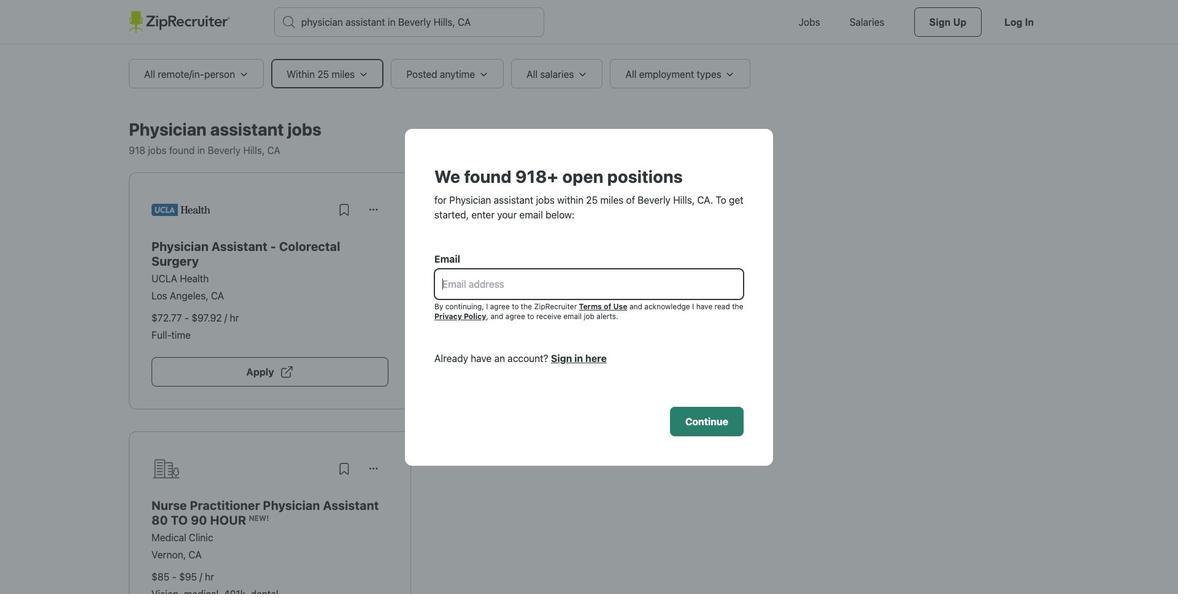 Task type: describe. For each thing, give the bounding box(es) containing it.
ziprecruiter image
[[129, 11, 230, 33]]

2 job card menu element from the top
[[359, 467, 389, 478]]

Email address text field
[[435, 269, 743, 299]]

main element
[[129, 0, 1050, 44]]

1 job card menu element from the top
[[359, 208, 389, 219]]

save job for later image for 1st job card menu element from the top of the page
[[337, 203, 352, 217]]

Search job title or keyword search field
[[275, 8, 544, 36]]



Task type: vqa. For each thing, say whether or not it's contained in the screenshot.
the bottommost job card menu ELEMENT
yes



Task type: locate. For each thing, give the bounding box(es) containing it.
0 vertical spatial save job for later image
[[337, 203, 352, 217]]

1 vertical spatial save job for later image
[[337, 462, 352, 476]]

job card menu element
[[359, 208, 389, 219], [359, 467, 389, 478]]

physician assistant - colorectal surgery image
[[152, 204, 211, 216]]

1 vertical spatial job card menu element
[[359, 467, 389, 478]]

save job for later image
[[337, 203, 352, 217], [337, 462, 352, 476]]

save job for later image for 2nd job card menu element from the top of the page
[[337, 462, 352, 476]]

2 save job for later image from the top
[[337, 462, 352, 476]]

0 vertical spatial job card menu element
[[359, 208, 389, 219]]

physician assistant - colorectal surgery element
[[152, 239, 389, 269]]

we found 918+ open positions dialog
[[0, 0, 1178, 594]]

1 save job for later image from the top
[[337, 203, 352, 217]]



